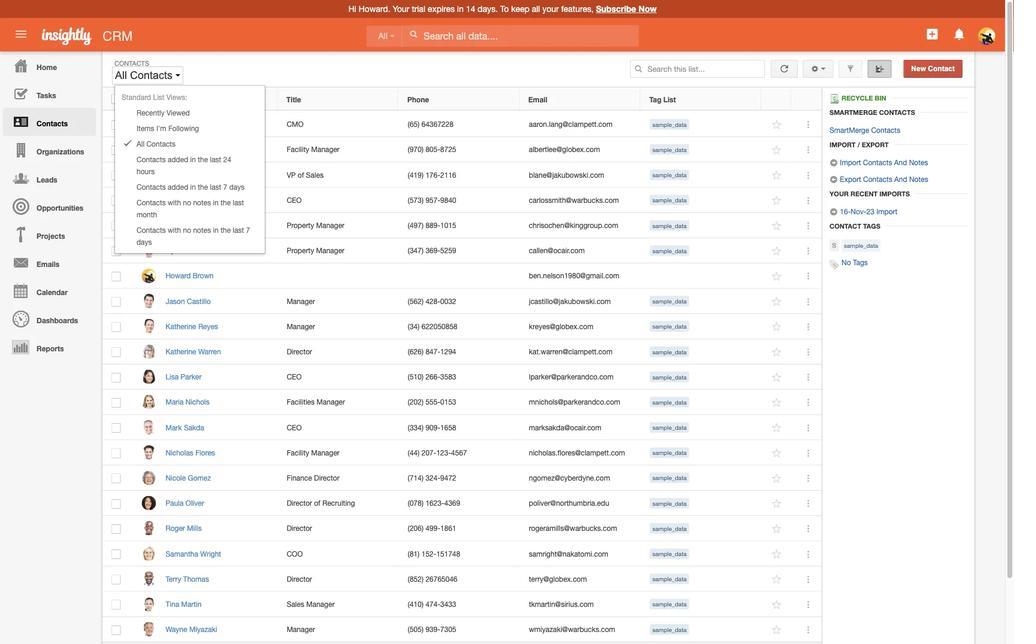Task type: vqa. For each thing, say whether or not it's contained in the screenshot.


Task type: locate. For each thing, give the bounding box(es) containing it.
calendar
[[37, 288, 68, 297]]

list for standard
[[153, 93, 165, 101]]

jcastillo@jakubowski.com cell
[[520, 289, 641, 314]]

1015
[[440, 221, 456, 230]]

2 director cell from the top
[[278, 517, 399, 542]]

1 katherine from the top
[[166, 322, 196, 331]]

0 vertical spatial facility
[[287, 145, 309, 154]]

new contact
[[912, 65, 955, 73]]

follow image for kat.warren@clampett.com
[[771, 347, 783, 358]]

in right smith
[[213, 198, 219, 207]]

facility up finance
[[287, 449, 309, 457]]

0 vertical spatial property manager
[[287, 221, 345, 230]]

aaron lang link
[[166, 120, 209, 129]]

0 horizontal spatial 7
[[223, 183, 227, 191]]

director of recruiting
[[287, 499, 355, 508]]

last right smith
[[233, 198, 244, 207]]

contacts
[[880, 108, 916, 116]]

0 vertical spatial ceo
[[287, 196, 302, 204]]

follow image for kreyes@globex.com
[[771, 322, 783, 333]]

5 follow image from the top
[[771, 600, 783, 611]]

poliver@northumbria.edu cell
[[520, 491, 641, 517]]

carlos smith link
[[166, 196, 213, 204]]

2 follow image from the top
[[771, 170, 783, 181]]

11 row from the top
[[102, 340, 822, 365]]

(202)
[[408, 398, 424, 407]]

the inside contacts added in the last 24 hours
[[198, 155, 208, 164]]

property manager for (347)
[[287, 247, 345, 255]]

0 horizontal spatial list
[[153, 93, 165, 101]]

2 property manager cell from the top
[[278, 238, 399, 264]]

14
[[466, 4, 475, 14]]

1 property manager from the top
[[287, 221, 345, 230]]

0 vertical spatial facility manager
[[287, 145, 340, 154]]

leads link
[[3, 164, 96, 192]]

facility manager cell up 'finance director'
[[278, 441, 399, 466]]

1 smartmerge from the top
[[830, 108, 878, 116]]

row containing albert lee
[[102, 137, 822, 163]]

contacts down month
[[137, 226, 166, 234]]

dashboards link
[[3, 305, 96, 333]]

manager cell for (562)
[[278, 289, 399, 314]]

row containing vp of sales
[[102, 163, 822, 188]]

2 facility manager from the top
[[287, 449, 340, 457]]

0 vertical spatial added
[[168, 155, 188, 164]]

wmiyazaki@warbucks.com cell
[[520, 618, 641, 643]]

1 facility manager cell from the top
[[278, 137, 399, 163]]

(505) 939-7305 cell
[[399, 618, 520, 643]]

new
[[912, 65, 926, 73]]

albertlee@globex.com
[[529, 145, 600, 154]]

1 horizontal spatial all
[[137, 140, 144, 148]]

266-
[[426, 373, 440, 381]]

following
[[168, 124, 199, 132]]

sample_data for aaron.lang@clampett.com
[[653, 121, 687, 128]]

row containing katherine reyes
[[102, 314, 822, 340]]

standard
[[122, 93, 151, 101]]

lisa parker
[[166, 373, 202, 381]]

1 vertical spatial of
[[314, 499, 321, 508]]

manager inside cell
[[317, 398, 345, 407]]

1 vertical spatial 7
[[246, 226, 250, 234]]

director cell for (626)
[[278, 340, 399, 365]]

5 follow image from the top
[[771, 246, 783, 257]]

manager cell
[[278, 289, 399, 314], [278, 314, 399, 340], [278, 618, 399, 643]]

chris chen link
[[166, 221, 207, 230]]

ceo for sakda
[[287, 424, 302, 432]]

ngomez@cyberdyne.com
[[529, 474, 610, 483]]

row containing jason castillo
[[102, 289, 822, 314]]

sales
[[306, 171, 324, 179], [287, 601, 304, 609]]

row containing nicole gomez
[[102, 466, 822, 491]]

0 vertical spatial smartmerge
[[830, 108, 878, 116]]

facility manager cell for (970)
[[278, 137, 399, 163]]

(626) 847-1294
[[408, 348, 456, 356]]

terry@globex.com cell
[[520, 567, 641, 592]]

1 vertical spatial ceo cell
[[278, 365, 399, 390]]

hi howard. your trial expires in 14 days. to keep all your features, subscribe now
[[349, 4, 657, 14]]

contacts up the organizations link
[[37, 119, 68, 128]]

1 vertical spatial katherine
[[166, 348, 196, 356]]

1 vertical spatial contact
[[830, 222, 862, 230]]

sample_data for terry@globex.com
[[653, 576, 687, 583]]

(078)
[[408, 499, 424, 508]]

7 down 24
[[223, 183, 227, 191]]

1 notes from the top
[[193, 198, 211, 207]]

1 circle arrow right image from the top
[[830, 159, 838, 167]]

cynthia
[[166, 247, 190, 255]]

17 row from the top
[[102, 491, 822, 517]]

show list view filters image
[[847, 65, 855, 73]]

0 vertical spatial facility manager cell
[[278, 137, 399, 163]]

of for director
[[314, 499, 321, 508]]

3 manager cell from the top
[[278, 618, 399, 643]]

sample_data for jcastillo@jakubowski.com
[[653, 298, 687, 305]]

2 smartmerge from the top
[[830, 126, 870, 134]]

month
[[137, 210, 157, 219]]

your down circle arrow left image
[[830, 190, 849, 198]]

12 row from the top
[[102, 365, 822, 390]]

row containing roger mills
[[102, 517, 822, 542]]

no
[[183, 198, 191, 207], [183, 226, 191, 234]]

katherine for katherine warren
[[166, 348, 196, 356]]

follow image for blane@jakubowski.com
[[771, 170, 783, 181]]

ceo cell down vp of sales at the top left
[[278, 188, 399, 213]]

row containing wayne miyazaki
[[102, 618, 822, 643]]

3 director cell from the top
[[278, 567, 399, 592]]

1 vertical spatial ceo
[[287, 373, 302, 381]]

0 vertical spatial circle arrow right image
[[830, 159, 838, 167]]

0 vertical spatial katherine
[[166, 322, 196, 331]]

row containing full name
[[102, 88, 822, 111]]

9472
[[440, 474, 456, 483]]

6 row from the top
[[102, 213, 822, 238]]

2 ceo from the top
[[287, 373, 302, 381]]

22 row from the top
[[102, 618, 822, 643]]

0 vertical spatial ceo cell
[[278, 188, 399, 213]]

the down lee
[[198, 155, 208, 164]]

emails
[[37, 260, 59, 268]]

ceo for parker
[[287, 373, 302, 381]]

0 horizontal spatial days
[[137, 238, 152, 246]]

contact right the new
[[928, 65, 955, 73]]

(410) 474-3433 cell
[[399, 592, 520, 618]]

0 horizontal spatial export
[[840, 175, 862, 183]]

15 follow image from the top
[[771, 549, 783, 561]]

ceo cell up facilities manager
[[278, 365, 399, 390]]

your left trial
[[393, 4, 410, 14]]

10 row from the top
[[102, 314, 822, 340]]

circle arrow right image inside 16-nov-23 import link
[[830, 208, 838, 216]]

finance director cell
[[278, 466, 399, 491]]

row containing howard brown
[[102, 264, 822, 289]]

follow image for rogeramills@warbucks.com
[[771, 524, 783, 535]]

rogeramills@warbucks.com
[[529, 525, 617, 533]]

9 row from the top
[[102, 289, 822, 314]]

contacts with no notes in the last 7 days
[[137, 226, 250, 246]]

7 row from the top
[[102, 238, 822, 264]]

1 vertical spatial with
[[168, 226, 181, 234]]

of inside vp of sales cell
[[298, 171, 304, 179]]

7 right chen
[[246, 226, 250, 234]]

2 vertical spatial all
[[137, 140, 144, 148]]

all inside all contacts "link"
[[137, 140, 144, 148]]

1 notes from the top
[[909, 158, 929, 167]]

1 ceo from the top
[[287, 196, 302, 204]]

all down howard.
[[378, 31, 388, 41]]

the right smith
[[221, 198, 231, 207]]

8 follow image from the top
[[771, 322, 783, 333]]

row group containing aaron lang
[[102, 112, 822, 643]]

0032
[[440, 297, 456, 306]]

samright@nakatomi.com cell
[[520, 542, 641, 567]]

7 follow image from the top
[[771, 296, 783, 308]]

0 vertical spatial 7
[[223, 183, 227, 191]]

added up carlos
[[168, 183, 188, 191]]

import / export
[[830, 141, 889, 149]]

1 no from the top
[[183, 198, 191, 207]]

0 horizontal spatial of
[[298, 171, 304, 179]]

sample_data for ngomez@cyberdyne.com
[[653, 475, 687, 482]]

1 vertical spatial added
[[168, 183, 188, 191]]

9840
[[440, 196, 456, 204]]

no for 7
[[183, 226, 191, 234]]

1 manager cell from the top
[[278, 289, 399, 314]]

889-
[[426, 221, 440, 230]]

14 row from the top
[[102, 415, 822, 441]]

your
[[393, 4, 410, 14], [830, 190, 849, 198]]

(510) 266-3583
[[408, 373, 456, 381]]

1 vertical spatial all contacts
[[137, 140, 176, 148]]

cell
[[156, 163, 278, 188], [278, 264, 399, 289], [399, 264, 520, 289], [641, 264, 762, 289]]

contacts inside contacts with no notes in the last 7 days
[[137, 226, 166, 234]]

notes
[[909, 158, 929, 167], [910, 175, 929, 183]]

added down albert at the left top
[[168, 155, 188, 164]]

aaron.lang@clampett.com cell
[[520, 112, 641, 137]]

ngomez@cyberdyne.com cell
[[520, 466, 641, 491]]

circle arrow right image left 16-
[[830, 208, 838, 216]]

in left 14
[[457, 4, 464, 14]]

0 vertical spatial all contacts
[[115, 69, 176, 81]]

2 circle arrow right image from the top
[[830, 208, 838, 216]]

follow image for carlossmith@warbucks.com
[[771, 195, 783, 207]]

contacts added in the last 24 hours link
[[115, 152, 265, 179]]

contacts up hours at the top left
[[137, 155, 166, 164]]

contacts down hours at the top left
[[137, 183, 166, 191]]

4 row from the top
[[102, 163, 822, 188]]

row containing carlos smith
[[102, 188, 822, 213]]

2 katherine from the top
[[166, 348, 196, 356]]

circle arrow left image
[[830, 176, 838, 184]]

9 follow image from the top
[[771, 347, 783, 358]]

director cell down recruiting
[[278, 517, 399, 542]]

13 follow image from the top
[[771, 448, 783, 459]]

contacts link
[[3, 108, 96, 136]]

follow image
[[771, 119, 783, 131], [771, 499, 783, 510], [771, 524, 783, 535], [771, 574, 783, 586], [771, 600, 783, 611], [771, 625, 783, 636]]

10 follow image from the top
[[771, 372, 783, 384]]

refresh list image
[[779, 65, 790, 73]]

with inside contacts with no notes in the last 7 days
[[168, 226, 181, 234]]

2 property manager from the top
[[287, 247, 345, 255]]

contacts added in the last 7 days
[[137, 183, 245, 191]]

samantha
[[166, 550, 198, 558]]

vp of sales cell
[[278, 163, 399, 188]]

with for contacts with no notes in the last 7 days
[[168, 226, 181, 234]]

2 notes from the top
[[193, 226, 211, 234]]

sales inside vp of sales cell
[[306, 171, 324, 179]]

and up imports
[[895, 175, 908, 183]]

1 vertical spatial sales
[[287, 601, 304, 609]]

1 vertical spatial facility manager cell
[[278, 441, 399, 466]]

1 property manager cell from the top
[[278, 213, 399, 238]]

mnichols@parkerandco.com cell
[[520, 390, 641, 415]]

and for export contacts and notes
[[895, 175, 908, 183]]

director up director of recruiting on the left bottom of the page
[[314, 474, 340, 483]]

1 vertical spatial no
[[183, 226, 191, 234]]

0 vertical spatial no
[[183, 198, 191, 207]]

0 vertical spatial all
[[378, 31, 388, 41]]

3 ceo from the top
[[287, 424, 302, 432]]

facility manager up vp of sales at the top left
[[287, 145, 340, 154]]

1 horizontal spatial of
[[314, 499, 321, 508]]

contact
[[928, 65, 955, 73], [830, 222, 862, 230]]

days down 24
[[229, 183, 245, 191]]

0 vertical spatial notes
[[193, 198, 211, 207]]

2 with from the top
[[168, 226, 181, 234]]

20 row from the top
[[102, 567, 822, 592]]

circle arrow right image
[[830, 159, 838, 167], [830, 208, 838, 216]]

katherine reyes
[[166, 322, 218, 331]]

row containing nicholas flores
[[102, 441, 822, 466]]

director cell up sales manager
[[278, 567, 399, 592]]

facilities manager cell
[[278, 390, 399, 415]]

smartmerge for smartmerge contacts
[[830, 126, 870, 134]]

and up export contacts and notes
[[895, 158, 907, 167]]

1 property from the top
[[287, 221, 314, 230]]

days down month
[[137, 238, 152, 246]]

director up facilities
[[287, 348, 312, 356]]

home link
[[3, 52, 96, 80]]

follow image for terry@globex.com
[[771, 574, 783, 586]]

property manager cell for (497) 889-1015
[[278, 213, 399, 238]]

manager inside cell
[[306, 601, 335, 609]]

3 follow image from the top
[[771, 195, 783, 207]]

4 follow image from the top
[[771, 220, 783, 232]]

1 row from the top
[[102, 88, 822, 111]]

wayne miyazaki
[[166, 626, 217, 634]]

albert
[[166, 145, 185, 154]]

1 vertical spatial notes
[[910, 175, 929, 183]]

8 row from the top
[[102, 264, 822, 289]]

2 vertical spatial ceo cell
[[278, 415, 399, 441]]

all contacts inside all contacts "link"
[[137, 140, 176, 148]]

albertlee@globex.com cell
[[520, 137, 641, 163]]

Search this list... text field
[[630, 60, 765, 78]]

nicholas.flores@clampett.com cell
[[520, 441, 641, 466]]

poliver@northumbria.edu
[[529, 499, 609, 508]]

circle arrow right image up circle arrow left image
[[830, 159, 838, 167]]

in inside contacts with no notes in the last 7 days
[[213, 226, 219, 234]]

2 horizontal spatial all
[[378, 31, 388, 41]]

import right 23
[[877, 207, 898, 216]]

4 follow image from the top
[[771, 574, 783, 586]]

row containing katherine warren
[[102, 340, 822, 365]]

123-
[[436, 449, 451, 457]]

notes up imports
[[910, 175, 929, 183]]

1 horizontal spatial export
[[862, 141, 889, 149]]

(347) 369-5259 cell
[[399, 238, 520, 264]]

1 with from the top
[[168, 198, 181, 207]]

(510) 266-3583 cell
[[399, 365, 520, 390]]

2 follow image from the top
[[771, 499, 783, 510]]

0 vertical spatial notes
[[909, 158, 929, 167]]

manager for (970) 805-8725
[[311, 145, 340, 154]]

sales down coo
[[287, 601, 304, 609]]

blane@jakubowski.com cell
[[520, 163, 641, 188]]

0 horizontal spatial contact
[[830, 222, 862, 230]]

miyazaki
[[189, 626, 217, 634]]

of right vp
[[298, 171, 304, 179]]

all contacts inside all contacts button
[[115, 69, 176, 81]]

the
[[198, 155, 208, 164], [198, 183, 208, 191], [221, 198, 231, 207], [221, 226, 231, 234]]

export right circle arrow left image
[[840, 175, 862, 183]]

property manager cell for (347) 369-5259
[[278, 238, 399, 264]]

facility manager for (44)
[[287, 449, 340, 457]]

no inside contacts with no notes in the last month
[[183, 198, 191, 207]]

sample_data for mnichols@parkerandco.com
[[653, 399, 687, 406]]

list left full
[[153, 93, 165, 101]]

lang
[[187, 120, 203, 129]]

1 horizontal spatial 7
[[246, 226, 250, 234]]

1 ceo cell from the top
[[278, 188, 399, 213]]

16 row from the top
[[102, 466, 822, 491]]

crm
[[103, 28, 133, 43]]

1 follow image from the top
[[771, 145, 783, 156]]

all up standard
[[115, 69, 127, 81]]

import down /
[[840, 158, 861, 167]]

1 horizontal spatial list
[[664, 95, 676, 104]]

last right chen
[[233, 226, 244, 234]]

facility for lee
[[287, 145, 309, 154]]

(81) 152-151748
[[408, 550, 460, 558]]

0 horizontal spatial all
[[115, 69, 127, 81]]

(562) 428-0032 cell
[[399, 289, 520, 314]]

notifications image
[[953, 27, 967, 41]]

sales right vp
[[306, 171, 324, 179]]

howard brown
[[166, 272, 214, 280]]

to
[[500, 4, 509, 14]]

ceo cell for (510) 266-3583
[[278, 365, 399, 390]]

notes for import contacts and notes
[[909, 158, 929, 167]]

expires
[[428, 4, 455, 14]]

1 vertical spatial property manager
[[287, 247, 345, 255]]

sample_data for wmiyazaki@warbucks.com
[[653, 627, 687, 634]]

last inside contacts with no notes in the last month
[[233, 198, 244, 207]]

nicholas flores link
[[166, 449, 221, 457]]

2 facility manager cell from the top
[[278, 441, 399, 466]]

1 vertical spatial circle arrow right image
[[830, 208, 838, 216]]

aaron.lang@clampett.com
[[529, 120, 613, 129]]

12 follow image from the top
[[771, 423, 783, 434]]

contacts with no notes in the last 7 days link
[[115, 222, 265, 250]]

export right /
[[862, 141, 889, 149]]

follow image for lparker@parkerandco.com
[[771, 372, 783, 384]]

1 vertical spatial your
[[830, 190, 849, 198]]

added inside contacts added in the last 7 days link
[[168, 183, 188, 191]]

facility manager cell for (44)
[[278, 441, 399, 466]]

last up carlos smith link
[[210, 183, 221, 191]]

property manager cell
[[278, 213, 399, 238], [278, 238, 399, 264]]

circle arrow right image inside import contacts and notes link
[[830, 159, 838, 167]]

of inside director of recruiting cell
[[314, 499, 321, 508]]

(206) 499-1861 cell
[[399, 517, 520, 542]]

0 horizontal spatial your
[[393, 4, 410, 14]]

navigation
[[0, 52, 96, 361]]

2 facility from the top
[[287, 449, 309, 457]]

1 horizontal spatial contact
[[928, 65, 955, 73]]

facility manager up 'finance director'
[[287, 449, 340, 457]]

1 vertical spatial all
[[115, 69, 127, 81]]

1 vertical spatial import
[[840, 158, 861, 167]]

(334) 909-1658 cell
[[399, 415, 520, 441]]

(573) 957-9840
[[408, 196, 456, 204]]

the right chen
[[221, 226, 231, 234]]

in inside contacts added in the last 24 hours
[[190, 155, 196, 164]]

6 follow image from the top
[[771, 625, 783, 636]]

11 follow image from the top
[[771, 397, 783, 409]]

added inside contacts added in the last 24 hours
[[168, 155, 188, 164]]

6 follow image from the top
[[771, 271, 783, 282]]

jcastillo@jakubowski.com
[[529, 297, 611, 306]]

facility manager cell up vp of sales at the top left
[[278, 137, 399, 163]]

0153
[[440, 398, 456, 407]]

row
[[102, 88, 822, 111], [102, 112, 822, 137], [102, 137, 822, 163], [102, 163, 822, 188], [102, 188, 822, 213], [102, 213, 822, 238], [102, 238, 822, 264], [102, 264, 822, 289], [102, 289, 822, 314], [102, 314, 822, 340], [102, 340, 822, 365], [102, 365, 822, 390], [102, 390, 822, 415], [102, 415, 822, 441], [102, 441, 822, 466], [102, 466, 822, 491], [102, 491, 822, 517], [102, 517, 822, 542], [102, 542, 822, 567], [102, 567, 822, 592], [102, 592, 822, 618], [102, 618, 822, 643]]

manager
[[311, 145, 340, 154], [316, 221, 345, 230], [316, 247, 345, 255], [287, 297, 315, 306], [287, 322, 315, 331], [317, 398, 345, 407], [311, 449, 340, 457], [306, 601, 335, 609], [287, 626, 315, 634]]

ceo up facilities
[[287, 373, 302, 381]]

ceo
[[287, 196, 302, 204], [287, 373, 302, 381], [287, 424, 302, 432]]

days inside contacts with no notes in the last 7 days
[[137, 238, 152, 246]]

contacts up month
[[137, 198, 166, 207]]

contacts inside button
[[130, 69, 173, 81]]

0 vertical spatial director cell
[[278, 340, 399, 365]]

1 vertical spatial days
[[137, 238, 152, 246]]

director cell for (206)
[[278, 517, 399, 542]]

notes inside contacts with no notes in the last month
[[193, 198, 211, 207]]

(81)
[[408, 550, 420, 558]]

1 facility manager from the top
[[287, 145, 340, 154]]

director cell up the facilities manager cell
[[278, 340, 399, 365]]

director for warren
[[287, 348, 312, 356]]

in right chen
[[213, 226, 219, 234]]

3 follow image from the top
[[771, 524, 783, 535]]

2 row from the top
[[102, 112, 822, 137]]

1 director cell from the top
[[278, 340, 399, 365]]

contacts added in the last 7 days link
[[115, 179, 265, 195]]

sakda
[[184, 424, 204, 432]]

0 vertical spatial import
[[830, 141, 856, 149]]

2 vertical spatial ceo
[[287, 424, 302, 432]]

contacts with no notes in the last month link
[[115, 195, 265, 222]]

sample_data for samright@nakatomi.com
[[653, 551, 687, 558]]

added for days
[[168, 183, 188, 191]]

with inside contacts with no notes in the last month
[[168, 198, 181, 207]]

import left /
[[830, 141, 856, 149]]

notes up export contacts and notes
[[909, 158, 929, 167]]

None checkbox
[[111, 94, 120, 104], [112, 120, 121, 130], [112, 171, 121, 181], [112, 272, 121, 282], [112, 297, 121, 307], [112, 323, 121, 332], [112, 449, 121, 459], [112, 500, 121, 509], [112, 576, 121, 585], [112, 601, 121, 610], [111, 94, 120, 104], [112, 120, 121, 130], [112, 171, 121, 181], [112, 272, 121, 282], [112, 297, 121, 307], [112, 323, 121, 332], [112, 449, 121, 459], [112, 500, 121, 509], [112, 576, 121, 585], [112, 601, 121, 610]]

3 row from the top
[[102, 137, 822, 163]]

1 vertical spatial and
[[895, 175, 908, 183]]

follow image for ngomez@cyberdyne.com
[[771, 473, 783, 485]]

0 vertical spatial sales
[[306, 171, 324, 179]]

7 inside contacts with no notes in the last 7 days
[[246, 226, 250, 234]]

2 manager cell from the top
[[278, 314, 399, 340]]

5 row from the top
[[102, 188, 822, 213]]

1 vertical spatial notes
[[193, 226, 211, 234]]

row group
[[102, 112, 822, 643]]

all contacts up standard
[[115, 69, 176, 81]]

last left 24
[[210, 155, 221, 164]]

facility down cmo
[[287, 145, 309, 154]]

sample_data for poliver@northumbria.edu
[[653, 500, 687, 507]]

name
[[180, 95, 200, 104]]

rogeramills@warbucks.com cell
[[520, 517, 641, 542]]

ceo cell down facilities manager
[[278, 415, 399, 441]]

(510)
[[408, 373, 424, 381]]

2 no from the top
[[183, 226, 191, 234]]

property for allen
[[287, 247, 314, 255]]

contact down 16-
[[830, 222, 862, 230]]

all inside all contacts button
[[115, 69, 127, 81]]

1 facility from the top
[[287, 145, 309, 154]]

1 vertical spatial property
[[287, 247, 314, 255]]

sample_data for nicholas.flores@clampett.com
[[653, 450, 687, 457]]

21 row from the top
[[102, 592, 822, 618]]

ceo cell
[[278, 188, 399, 213], [278, 365, 399, 390], [278, 415, 399, 441]]

15 row from the top
[[102, 441, 822, 466]]

(202) 555-0153 cell
[[399, 390, 520, 415]]

1 vertical spatial smartmerge
[[830, 126, 870, 134]]

last inside contacts with no notes in the last 7 days
[[233, 226, 244, 234]]

1 added from the top
[[168, 155, 188, 164]]

0 vertical spatial with
[[168, 198, 181, 207]]

1 horizontal spatial days
[[229, 183, 245, 191]]

contacts inside "link"
[[146, 140, 176, 148]]

Search all data.... text field
[[403, 25, 639, 47]]

smartmerge up /
[[830, 126, 870, 134]]

lisa parker link
[[166, 373, 208, 381]]

13 row from the top
[[102, 390, 822, 415]]

facility manager cell
[[278, 137, 399, 163], [278, 441, 399, 466]]

notes inside contacts with no notes in the last 7 days
[[193, 226, 211, 234]]

0 vertical spatial export
[[862, 141, 889, 149]]

sample_data for callen@ocair.com
[[653, 247, 687, 254]]

1 vertical spatial facility
[[287, 449, 309, 457]]

2 ceo cell from the top
[[278, 365, 399, 390]]

contacts up "standard list views:"
[[130, 69, 173, 81]]

phone
[[407, 95, 429, 104]]

carlossmith@warbucks.com cell
[[520, 188, 641, 213]]

list inside row
[[664, 95, 676, 104]]

sample_data for tkmartin@sirius.com
[[653, 601, 687, 608]]

lparker@parkerandco.com cell
[[520, 365, 641, 390]]

cynthia allen link
[[166, 247, 214, 255]]

2 notes from the top
[[910, 175, 929, 183]]

(078) 1623-4369 cell
[[399, 491, 520, 517]]

export contacts and notes link
[[830, 175, 929, 184]]

all contacts for all contacts "link"
[[137, 140, 176, 148]]

2 added from the top
[[168, 183, 188, 191]]

19 row from the top
[[102, 542, 822, 567]]

katherine reyes link
[[166, 322, 224, 331]]

1 vertical spatial director cell
[[278, 517, 399, 542]]

director cell
[[278, 340, 399, 365], [278, 517, 399, 542], [278, 567, 399, 592]]

follow image for jcastillo@jakubowski.com
[[771, 296, 783, 308]]

16-
[[840, 207, 851, 216]]

director down coo
[[287, 575, 312, 584]]

1 follow image from the top
[[771, 119, 783, 131]]

sample_data for albertlee@globex.com
[[653, 146, 687, 153]]

of left recruiting
[[314, 499, 321, 508]]

marksakda@ocair.com cell
[[520, 415, 641, 441]]

katherine down jason
[[166, 322, 196, 331]]

2 vertical spatial director cell
[[278, 567, 399, 592]]

contacts down i'm on the top left of page
[[146, 140, 176, 148]]

ceo down vp
[[287, 196, 302, 204]]

ceo down facilities
[[287, 424, 302, 432]]

3 ceo cell from the top
[[278, 415, 399, 441]]

mark sakda
[[166, 424, 204, 432]]

0 vertical spatial property
[[287, 221, 314, 230]]

smartmerge down recycle
[[830, 108, 878, 116]]

navigation containing home
[[0, 52, 96, 361]]

director up coo
[[287, 525, 312, 533]]

in down lee
[[190, 155, 196, 164]]

import for import contacts and notes
[[840, 158, 861, 167]]

director down finance
[[287, 499, 312, 508]]

14 follow image from the top
[[771, 473, 783, 485]]

0 horizontal spatial sales
[[287, 601, 304, 609]]

roger
[[166, 525, 185, 533]]

(505) 939-7305
[[408, 626, 456, 634]]

1 horizontal spatial sales
[[306, 171, 324, 179]]

0 vertical spatial of
[[298, 171, 304, 179]]

follow image for poliver@northumbria.edu
[[771, 499, 783, 510]]

nicholas flores
[[166, 449, 215, 457]]

contacts
[[114, 59, 149, 67], [130, 69, 173, 81], [37, 119, 68, 128], [872, 126, 901, 134], [146, 140, 176, 148], [137, 155, 166, 164], [863, 158, 893, 167], [864, 175, 893, 183], [137, 183, 166, 191], [137, 198, 166, 207], [137, 226, 166, 234]]

list right the tag
[[664, 95, 676, 104]]

contact tags
[[830, 222, 881, 230]]

1 vertical spatial facility manager
[[287, 449, 340, 457]]

property manager for (497)
[[287, 221, 345, 230]]

all down "items"
[[137, 140, 144, 148]]

2 property from the top
[[287, 247, 314, 255]]

no inside contacts with no notes in the last 7 days
[[183, 226, 191, 234]]

None checkbox
[[112, 146, 121, 155], [112, 196, 121, 206], [112, 222, 121, 231], [112, 247, 121, 256], [112, 348, 121, 358], [112, 373, 121, 383], [112, 399, 121, 408], [112, 424, 121, 433], [112, 474, 121, 484], [112, 525, 121, 535], [112, 550, 121, 560], [112, 626, 121, 636], [112, 146, 121, 155], [112, 196, 121, 206], [112, 222, 121, 231], [112, 247, 121, 256], [112, 348, 121, 358], [112, 373, 121, 383], [112, 399, 121, 408], [112, 424, 121, 433], [112, 474, 121, 484], [112, 525, 121, 535], [112, 550, 121, 560], [112, 626, 121, 636]]

(65) 64367228 cell
[[399, 112, 520, 137]]

samright@nakatomi.com
[[529, 550, 609, 558]]

18 row from the top
[[102, 517, 822, 542]]

0 vertical spatial and
[[895, 158, 907, 167]]

0 vertical spatial your
[[393, 4, 410, 14]]

katherine up lisa parker
[[166, 348, 196, 356]]

all contacts down i'm on the top left of page
[[137, 140, 176, 148]]

chrisochen@kinggroup.com
[[529, 221, 619, 230]]

follow image
[[771, 145, 783, 156], [771, 170, 783, 181], [771, 195, 783, 207], [771, 220, 783, 232], [771, 246, 783, 257], [771, 271, 783, 282], [771, 296, 783, 308], [771, 322, 783, 333], [771, 347, 783, 358], [771, 372, 783, 384], [771, 397, 783, 409], [771, 423, 783, 434], [771, 448, 783, 459], [771, 473, 783, 485], [771, 549, 783, 561]]

circle arrow right image for import contacts and notes
[[830, 159, 838, 167]]



Task type: describe. For each thing, give the bounding box(es) containing it.
(714) 324-9472 cell
[[399, 466, 520, 491]]

nicole gomez link
[[166, 474, 217, 483]]

(497) 889-1015 cell
[[399, 213, 520, 238]]

(714) 324-9472
[[408, 474, 456, 483]]

reports
[[37, 345, 64, 353]]

callen@ocair.com
[[529, 247, 585, 255]]

row containing tina martin
[[102, 592, 822, 618]]

follow image for mnichols@parkerandco.com
[[771, 397, 783, 409]]

(852) 26765046
[[408, 575, 458, 584]]

director inside "cell"
[[314, 474, 340, 483]]

follow image for ben.nelson1980@gmail.com
[[771, 271, 783, 282]]

all inside all link
[[378, 31, 388, 41]]

row containing chris chen
[[102, 213, 822, 238]]

ceo cell for (334) 909-1658
[[278, 415, 399, 441]]

roger mills
[[166, 525, 202, 533]]

contacts inside navigation
[[37, 119, 68, 128]]

(562)
[[408, 297, 424, 306]]

in up carlos smith link
[[190, 183, 196, 191]]

row containing samantha wright
[[102, 542, 822, 567]]

0 vertical spatial contact
[[928, 65, 955, 73]]

gomez
[[188, 474, 211, 483]]

sample_data for chrisochen@kinggroup.com
[[653, 222, 687, 229]]

row containing aaron lang
[[102, 112, 822, 137]]

property for chen
[[287, 221, 314, 230]]

follow image for marksakda@ocair.com
[[771, 423, 783, 434]]

(970) 805-8725
[[408, 145, 456, 154]]

director for thomas
[[287, 575, 312, 584]]

contacts down "crm"
[[114, 59, 149, 67]]

standard list views: link
[[100, 89, 265, 105]]

kreyes@globex.com cell
[[520, 314, 641, 340]]

tag
[[650, 95, 662, 104]]

in inside contacts with no notes in the last month
[[213, 198, 219, 207]]

no tags link
[[842, 259, 868, 267]]

909-
[[426, 424, 440, 432]]

show sidebar image
[[876, 65, 884, 73]]

facility for flores
[[287, 449, 309, 457]]

(852) 26765046 cell
[[399, 567, 520, 592]]

smartmerge for smartmerge contacts
[[830, 108, 878, 116]]

row containing lisa parker
[[102, 365, 822, 390]]

jason castillo
[[166, 297, 211, 306]]

sample_data for lparker@parkerandco.com
[[653, 374, 687, 381]]

vp of sales
[[287, 171, 324, 179]]

(44) 207-123-4567
[[408, 449, 467, 457]]

and for import contacts and notes
[[895, 158, 907, 167]]

the inside contacts with no notes in the last month
[[221, 198, 231, 207]]

0 vertical spatial days
[[229, 183, 245, 191]]

full name
[[165, 95, 200, 104]]

the up smith
[[198, 183, 208, 191]]

list for tag
[[664, 95, 676, 104]]

sample_data for kat.warren@clampett.com
[[653, 349, 687, 356]]

manager for (410) 474-3433
[[306, 601, 335, 609]]

keep
[[511, 4, 530, 14]]

facility manager for (970)
[[287, 145, 340, 154]]

ben.nelson1980@gmail.com cell
[[520, 264, 641, 289]]

title
[[286, 95, 301, 104]]

(419) 176-2116 cell
[[399, 163, 520, 188]]

sample_data for blane@jakubowski.com
[[653, 172, 687, 179]]

notes for export contacts and notes
[[910, 175, 929, 183]]

follow image for wmiyazaki@warbucks.com
[[771, 625, 783, 636]]

4567
[[451, 449, 467, 457]]

last inside contacts added in the last 24 hours
[[210, 155, 221, 164]]

1 horizontal spatial your
[[830, 190, 849, 198]]

sales inside cell
[[287, 601, 304, 609]]

ceo cell for (573) 957-9840
[[278, 188, 399, 213]]

contacts with no notes in the last month
[[137, 198, 244, 219]]

aaron lang
[[166, 120, 203, 129]]

samantha wright link
[[166, 550, 227, 558]]

chris
[[166, 221, 182, 230]]

4369
[[444, 499, 460, 508]]

(34) 622050858 cell
[[399, 314, 520, 340]]

7305
[[440, 626, 456, 634]]

(44) 207-123-4567 cell
[[399, 441, 520, 466]]

kat.warren@clampett.com cell
[[520, 340, 641, 365]]

follow image for chrisochen@kinggroup.com
[[771, 220, 783, 232]]

(497) 889-1015
[[408, 221, 456, 230]]

(81) 152-151748 cell
[[399, 542, 520, 567]]

26765046
[[426, 575, 458, 584]]

manager for (44) 207-123-4567
[[311, 449, 340, 457]]

import contacts and notes
[[838, 158, 929, 167]]

(573) 957-9840 cell
[[399, 188, 520, 213]]

manager for (347) 369-5259
[[316, 247, 345, 255]]

smartmerge contacts
[[830, 108, 916, 116]]

paula oliver link
[[166, 499, 210, 508]]

follow image for aaron.lang@clampett.com
[[771, 119, 783, 131]]

katherine warren
[[166, 348, 221, 356]]

1658
[[440, 424, 456, 432]]

circle arrow right image for 16-nov-23 import
[[830, 208, 838, 216]]

24
[[223, 155, 231, 164]]

maria nichols link
[[166, 398, 216, 407]]

(852)
[[408, 575, 424, 584]]

follow image for callen@ocair.com
[[771, 246, 783, 257]]

1 vertical spatial export
[[840, 175, 862, 183]]

recycle
[[842, 94, 873, 102]]

all for all contacts button
[[115, 69, 127, 81]]

all
[[532, 4, 540, 14]]

row containing paula oliver
[[102, 491, 822, 517]]

follow image for nicholas.flores@clampett.com
[[771, 448, 783, 459]]

(626) 847-1294 cell
[[399, 340, 520, 365]]

castillo
[[187, 297, 211, 306]]

contacts down 'contacts'
[[872, 126, 901, 134]]

katherine for katherine reyes
[[166, 322, 196, 331]]

organizations link
[[3, 136, 96, 164]]

notes for 7
[[193, 226, 211, 234]]

recycle bin link
[[830, 94, 893, 104]]

row containing cynthia allen
[[102, 238, 822, 264]]

carlossmith@warbucks.com
[[529, 196, 619, 204]]

contacts down import contacts and notes link
[[864, 175, 893, 183]]

tags
[[853, 259, 868, 267]]

ben.nelson1980@gmail.com
[[529, 272, 620, 280]]

all contacts for all contacts button
[[115, 69, 176, 81]]

notes for month
[[193, 198, 211, 207]]

chrisochen@kinggroup.com cell
[[520, 213, 641, 238]]

howard.
[[359, 4, 391, 14]]

16-nov-23 import link
[[830, 207, 898, 216]]

all for all contacts "link"
[[137, 140, 144, 148]]

contacts inside contacts added in the last 24 hours
[[137, 155, 166, 164]]

/
[[858, 141, 860, 149]]

white image
[[409, 30, 418, 38]]

your
[[543, 4, 559, 14]]

martin
[[181, 601, 202, 609]]

row containing mark sakda
[[102, 415, 822, 441]]

viewed
[[167, 108, 190, 117]]

all contacts button
[[112, 67, 183, 84]]

(970) 805-8725 cell
[[399, 137, 520, 163]]

projects
[[37, 232, 65, 240]]

now
[[639, 4, 657, 14]]

subscribe now link
[[596, 4, 657, 14]]

follow image for samright@nakatomi.com
[[771, 549, 783, 561]]

(334) 909-1658
[[408, 424, 456, 432]]

contacts inside contacts with no notes in the last month
[[137, 198, 166, 207]]

(202) 555-0153
[[408, 398, 456, 407]]

manager for (497) 889-1015
[[316, 221, 345, 230]]

manager cell for (505)
[[278, 618, 399, 643]]

manager for (202) 555-0153
[[317, 398, 345, 407]]

(970)
[[408, 145, 424, 154]]

no for month
[[183, 198, 191, 207]]

sample_data link
[[842, 240, 881, 252]]

847-
[[426, 348, 440, 356]]

sample_data for carlossmith@warbucks.com
[[653, 197, 687, 204]]

2 vertical spatial import
[[877, 207, 898, 216]]

sample_data for rogeramills@warbucks.com
[[653, 526, 687, 533]]

recruiting
[[323, 499, 355, 508]]

director inside cell
[[287, 499, 312, 508]]

with for contacts with no notes in the last month
[[168, 198, 181, 207]]

sample_data for kreyes@globex.com
[[653, 323, 687, 330]]

recently viewed link
[[115, 105, 265, 120]]

tag list
[[650, 95, 676, 104]]

kat.warren@clampett.com
[[529, 348, 613, 356]]

tasks
[[37, 91, 56, 99]]

of for vp
[[298, 171, 304, 179]]

(410) 474-3433
[[408, 601, 456, 609]]

3583
[[440, 373, 456, 381]]

director cell for (852)
[[278, 567, 399, 592]]

sales manager cell
[[278, 592, 399, 618]]

428-
[[426, 297, 440, 306]]

(347)
[[408, 247, 424, 255]]

dashboards
[[37, 316, 78, 325]]

3433
[[440, 601, 456, 609]]

coo
[[287, 550, 303, 558]]

622050858
[[422, 322, 458, 331]]

tkmartin@sirius.com cell
[[520, 592, 641, 618]]

coo cell
[[278, 542, 399, 567]]

added for hours
[[168, 155, 188, 164]]

wayne miyazaki link
[[166, 626, 223, 634]]

(562) 428-0032
[[408, 297, 456, 306]]

director of recruiting cell
[[278, 491, 399, 517]]

row containing terry thomas
[[102, 567, 822, 592]]

brown
[[193, 272, 214, 280]]

follow image for albertlee@globex.com
[[771, 145, 783, 156]]

2116
[[440, 171, 456, 179]]

cog image
[[811, 65, 819, 73]]

oliver
[[186, 499, 204, 508]]

search image
[[635, 65, 643, 73]]

manager cell for (34)
[[278, 314, 399, 340]]

marksakda@ocair.com
[[529, 424, 602, 432]]

the inside contacts with no notes in the last 7 days
[[221, 226, 231, 234]]

ceo for smith
[[287, 196, 302, 204]]

cmo cell
[[278, 112, 399, 137]]

callen@ocair.com cell
[[520, 238, 641, 264]]

row containing maria nichols
[[102, 390, 822, 415]]

8725
[[440, 145, 456, 154]]

contacts up export contacts and notes link
[[863, 158, 893, 167]]

director for mills
[[287, 525, 312, 533]]

follow image for tkmartin@sirius.com
[[771, 600, 783, 611]]

import for import / export
[[830, 141, 856, 149]]

sample_data for marksakda@ocair.com
[[653, 424, 687, 431]]



